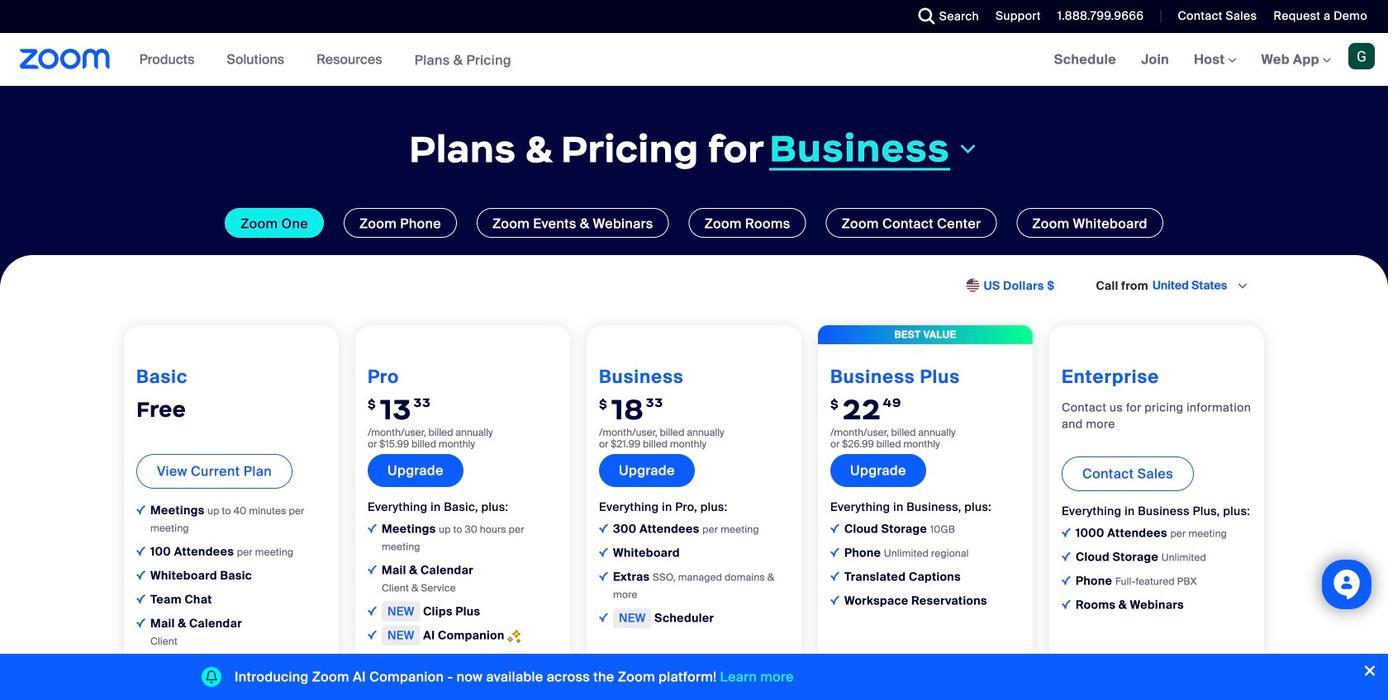 Task type: describe. For each thing, give the bounding box(es) containing it.
zoom logo image
[[20, 49, 110, 69]]

profile picture image
[[1349, 43, 1375, 69]]

product information navigation
[[127, 33, 524, 87]]



Task type: locate. For each thing, give the bounding box(es) containing it.
ok image
[[1062, 529, 1071, 538], [136, 547, 145, 556], [599, 548, 608, 558], [830, 548, 840, 558], [368, 566, 377, 575], [136, 571, 145, 580], [599, 572, 608, 581], [1062, 577, 1071, 586], [136, 595, 145, 604], [368, 607, 377, 616], [368, 631, 377, 640], [368, 679, 377, 688]]

main content
[[0, 33, 1388, 701]]

meetings navigation
[[1042, 33, 1388, 87]]

outer image
[[967, 279, 981, 294]]

ok image
[[136, 506, 145, 515], [368, 524, 377, 534], [599, 524, 608, 534], [830, 524, 840, 534], [1062, 553, 1071, 562], [830, 572, 840, 581], [830, 596, 840, 605], [1062, 600, 1071, 610], [599, 614, 608, 623], [136, 619, 145, 628], [368, 655, 377, 664]]

banner
[[0, 33, 1388, 87]]

down image
[[957, 139, 979, 159]]

tabs of zoom services tab list
[[25, 208, 1363, 238]]



Task type: vqa. For each thing, say whether or not it's contained in the screenshot.
Host DROPDOWN BUTTON
no



